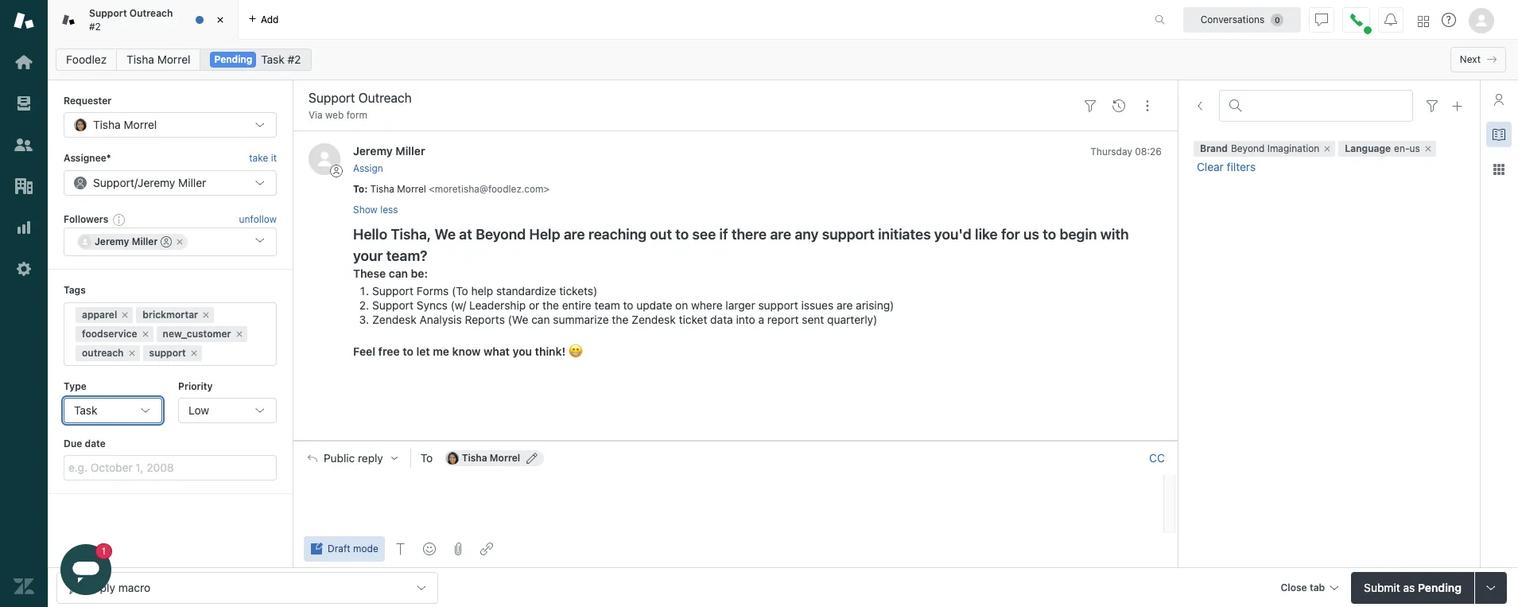 Task type: locate. For each thing, give the bounding box(es) containing it.
us right for
[[1024, 226, 1040, 243]]

1 vertical spatial miller
[[178, 176, 206, 189]]

conversations button
[[1184, 7, 1302, 32]]

tisha morrel down requester
[[93, 118, 157, 132]]

jeremy inside jeremy miller assign
[[353, 144, 393, 158]]

0 horizontal spatial pending
[[214, 53, 253, 65]]

0 vertical spatial us
[[1410, 143, 1421, 155]]

0 horizontal spatial miller
[[132, 236, 158, 248]]

miller right /
[[178, 176, 206, 189]]

remove image down brickmortar
[[140, 329, 150, 339]]

are up quarterly)
[[837, 298, 853, 312]]

0 horizontal spatial #2
[[89, 20, 101, 32]]

to left moretisha@foodlez.com image
[[421, 451, 433, 465]]

0 vertical spatial miller
[[396, 144, 425, 158]]

to for to : tisha morrel <moretisha@foodlez.com>
[[353, 183, 365, 195]]

support left syncs
[[372, 298, 414, 312]]

clear filters link
[[1194, 160, 1260, 174]]

Subject field
[[306, 88, 1073, 107]]

miller for jeremy miller
[[132, 236, 158, 248]]

1 horizontal spatial are
[[770, 226, 792, 243]]

begin
[[1060, 226, 1097, 243]]

ticket actions image
[[1142, 99, 1154, 112]]

jeremy miller option
[[77, 234, 188, 250]]

tisha morrel right moretisha@foodlez.com image
[[462, 452, 521, 464]]

0 horizontal spatial zendesk
[[372, 313, 417, 326]]

task
[[261, 53, 285, 66], [74, 403, 97, 417]]

task down add
[[261, 53, 285, 66]]

zendesk down update
[[632, 313, 676, 326]]

language en-us
[[1346, 143, 1421, 155]]

1 vertical spatial support
[[759, 298, 799, 312]]

reply
[[358, 452, 383, 465]]

customer context image
[[1493, 93, 1506, 106]]

filter image
[[1427, 99, 1439, 112]]

low button
[[178, 398, 277, 423]]

data
[[711, 313, 733, 326]]

Due date field
[[64, 455, 277, 481]]

zendesk up the free
[[372, 313, 417, 326]]

1 horizontal spatial jeremy
[[138, 176, 175, 189]]

pending inside the secondary element
[[214, 53, 253, 65]]

standardize
[[496, 284, 556, 298]]

0 horizontal spatial to
[[353, 183, 365, 195]]

0 horizontal spatial task
[[74, 403, 97, 417]]

web
[[325, 109, 344, 121]]

jeremy down info on adding followers icon
[[95, 236, 129, 248]]

cc
[[1150, 451, 1165, 465]]

tisha morrel inside the secondary element
[[127, 53, 191, 66]]

requester
[[64, 95, 112, 107]]

0 horizontal spatial the
[[543, 298, 559, 312]]

team
[[595, 298, 620, 312]]

public
[[324, 452, 355, 465]]

task for task #2
[[261, 53, 285, 66]]

close tab button
[[1274, 572, 1346, 606]]

remove image
[[1323, 144, 1333, 154], [175, 237, 185, 247], [140, 329, 150, 339], [189, 348, 199, 358]]

2 vertical spatial miller
[[132, 236, 158, 248]]

jeremy inside the "assignee*" element
[[138, 176, 175, 189]]

miller
[[396, 144, 425, 158], [178, 176, 206, 189], [132, 236, 158, 248]]

task down "type"
[[74, 403, 97, 417]]

cc button
[[1150, 451, 1166, 465]]

pending right the as
[[1419, 580, 1462, 594]]

#2
[[89, 20, 101, 32], [288, 53, 301, 66]]

miller for jeremy miller assign
[[396, 144, 425, 158]]

1 vertical spatial can
[[532, 313, 550, 326]]

show
[[353, 204, 378, 216]]

1 vertical spatial pending
[[1419, 580, 1462, 594]]

0 vertical spatial task
[[261, 53, 285, 66]]

add
[[261, 13, 279, 25]]

#2 up foodlez
[[89, 20, 101, 32]]

macro
[[118, 580, 150, 594]]

add button
[[239, 0, 288, 39]]

tisha inside requester element
[[93, 118, 121, 132]]

priority
[[178, 380, 213, 392]]

morrel up /
[[124, 118, 157, 132]]

support inside the "assignee*" element
[[93, 176, 134, 189]]

arising)
[[856, 298, 895, 312]]

secondary element
[[48, 44, 1519, 76]]

0 vertical spatial jeremy
[[353, 144, 393, 158]]

remove image down new_customer
[[189, 348, 199, 358]]

1 vertical spatial #2
[[288, 53, 301, 66]]

tisha down support outreach #2
[[127, 53, 154, 66]]

to
[[353, 183, 365, 195], [421, 451, 433, 465]]

are right help
[[564, 226, 585, 243]]

draft mode
[[328, 543, 379, 555]]

like
[[975, 226, 998, 243]]

support outreach #2
[[89, 7, 173, 32]]

take
[[249, 152, 268, 164]]

jeremy up "assign"
[[353, 144, 393, 158]]

apps image
[[1493, 163, 1506, 176]]

1 horizontal spatial beyond
[[1232, 143, 1265, 155]]

support right any at the right of the page
[[822, 226, 875, 243]]

tisha morrel down outreach
[[127, 53, 191, 66]]

you'd
[[935, 226, 972, 243]]

2 horizontal spatial are
[[837, 298, 853, 312]]

knowledge image
[[1493, 128, 1506, 141]]

miller inside jeremy miller assign
[[396, 144, 425, 158]]

take it button
[[249, 151, 277, 167]]

(we
[[508, 313, 529, 326]]

analysis
[[420, 313, 462, 326]]

to right team
[[623, 298, 634, 312]]

0 vertical spatial to
[[353, 183, 365, 195]]

remove image up new_customer
[[201, 310, 211, 319]]

jeremy inside jeremy miller option
[[95, 236, 129, 248]]

tabs tab list
[[48, 0, 1139, 40]]

clear filters
[[1197, 160, 1256, 174]]

support down new_customer
[[149, 347, 186, 358]]

are left any at the right of the page
[[770, 226, 792, 243]]

brand
[[1201, 143, 1228, 155]]

the down team
[[612, 313, 629, 326]]

Thursday 08:26 text field
[[1091, 146, 1162, 158]]

beyond right at
[[476, 226, 526, 243]]

0 horizontal spatial beyond
[[476, 226, 526, 243]]

hide composer image
[[729, 434, 742, 447]]

entire
[[562, 298, 592, 312]]

take it
[[249, 152, 277, 164]]

apply
[[86, 580, 115, 594]]

1 vertical spatial us
[[1024, 226, 1040, 243]]

these
[[353, 267, 386, 280]]

filters
[[1227, 160, 1256, 174]]

remove image
[[1424, 144, 1434, 154], [120, 310, 130, 319], [201, 310, 211, 319], [234, 329, 244, 339], [127, 348, 136, 358]]

us inside hello tisha, we at beyond help are reaching out to see if there are any support initiates you'd like for us to begin with your team? these can be: support forms (to help standardize tickets) support syncs (w/ leadership or the entire team to update on where larger support issues are arising) zendesk analysis reports (we can summarize the zendesk ticket data into a report sent quarterly)
[[1024, 226, 1040, 243]]

tisha morrel
[[127, 53, 191, 66], [93, 118, 157, 132], [462, 452, 521, 464]]

task for task
[[74, 403, 97, 417]]

button displays agent's chat status as invisible. image
[[1316, 13, 1329, 26]]

pending
[[214, 53, 253, 65], [1419, 580, 1462, 594]]

the
[[543, 298, 559, 312], [612, 313, 629, 326]]

1 vertical spatial jeremy
[[138, 176, 175, 189]]

assignee* element
[[64, 170, 277, 196]]

1 horizontal spatial to
[[421, 451, 433, 465]]

remove image right new_customer
[[234, 329, 244, 339]]

1 vertical spatial to
[[421, 451, 433, 465]]

support down the assignee*
[[93, 176, 134, 189]]

0 horizontal spatial us
[[1024, 226, 1040, 243]]

what
[[484, 345, 510, 358]]

miller left user is an agent icon
[[132, 236, 158, 248]]

1 vertical spatial tisha morrel
[[93, 118, 157, 132]]

to up show on the top of page
[[353, 183, 365, 195]]

hello tisha, we at beyond help are reaching out to see if there are any support initiates you'd like for us to begin with your team? these can be: support forms (to help standardize tickets) support syncs (w/ leadership or the entire team to update on where larger support issues are arising) zendesk analysis reports (we can summarize the zendesk ticket data into a report sent quarterly)
[[353, 226, 1129, 326]]

avatar image
[[309, 144, 341, 175]]

zendesk
[[372, 313, 417, 326], [632, 313, 676, 326]]

tisha down requester
[[93, 118, 121, 132]]

millerjeremy500@gmail.com image
[[79, 236, 91, 248]]

show less
[[353, 204, 398, 216]]

miller up to : tisha morrel <moretisha@foodlez.com>
[[396, 144, 425, 158]]

task inside the secondary element
[[261, 53, 285, 66]]

0 vertical spatial beyond
[[1232, 143, 1265, 155]]

where
[[691, 298, 723, 312]]

pending down "close" image
[[214, 53, 253, 65]]

it
[[271, 152, 277, 164]]

0 horizontal spatial can
[[389, 267, 408, 280]]

to
[[676, 226, 689, 243], [1043, 226, 1057, 243], [623, 298, 634, 312], [403, 345, 414, 358]]

the right or
[[543, 298, 559, 312]]

remove image for apparel
[[120, 310, 130, 319]]

beyond up the filters on the right of page
[[1232, 143, 1265, 155]]

0 vertical spatial tisha morrel
[[127, 53, 191, 66]]

can down team?
[[389, 267, 408, 280]]

beyond
[[1232, 143, 1265, 155], [476, 226, 526, 243]]

tisha morrel inside requester element
[[93, 118, 157, 132]]

get started image
[[14, 52, 34, 72]]

beyond inside hello tisha, we at beyond help are reaching out to see if there are any support initiates you'd like for us to begin with your team? these can be: support forms (to help standardize tickets) support syncs (w/ leadership or the entire team to update on where larger support issues are arising) zendesk analysis reports (we can summarize the zendesk ticket data into a report sent quarterly)
[[476, 226, 526, 243]]

main element
[[0, 0, 48, 607]]

summarize
[[553, 313, 609, 326]]

1 vertical spatial task
[[74, 403, 97, 417]]

us right language
[[1410, 143, 1421, 155]]

public reply
[[324, 452, 383, 465]]

low
[[189, 403, 209, 417]]

1 horizontal spatial task
[[261, 53, 285, 66]]

1 horizontal spatial zendesk
[[632, 313, 676, 326]]

tab
[[48, 0, 239, 40]]

to left let
[[403, 345, 414, 358]]

morrel down outreach
[[157, 53, 191, 66]]

remove image right outreach
[[127, 348, 136, 358]]

update
[[637, 298, 673, 312]]

be:
[[411, 267, 428, 280]]

0 horizontal spatial jeremy
[[95, 236, 129, 248]]

zendesk image
[[14, 576, 34, 597]]

tisha
[[127, 53, 154, 66], [93, 118, 121, 132], [370, 183, 395, 195], [462, 452, 487, 464]]

to right out
[[676, 226, 689, 243]]

free
[[378, 345, 400, 358]]

remove image for new_customer
[[234, 329, 244, 339]]

format text image
[[394, 543, 407, 555]]

jeremy down requester element
[[138, 176, 175, 189]]

your
[[353, 247, 383, 264]]

1 horizontal spatial the
[[612, 313, 629, 326]]

1 horizontal spatial can
[[532, 313, 550, 326]]

2 horizontal spatial jeremy
[[353, 144, 393, 158]]

foodlez link
[[56, 49, 117, 71]]

type
[[64, 380, 87, 392]]

next button
[[1451, 47, 1507, 72]]

#2 down add popup button
[[288, 53, 301, 66]]

support up report
[[759, 298, 799, 312]]

en-
[[1395, 143, 1410, 155]]

0 vertical spatial #2
[[89, 20, 101, 32]]

zendesk products image
[[1419, 16, 1430, 27]]

morrel
[[157, 53, 191, 66], [124, 118, 157, 132], [397, 183, 426, 195], [490, 452, 521, 464]]

can down or
[[532, 313, 550, 326]]

public reply button
[[294, 441, 410, 475]]

filter image
[[1084, 99, 1097, 112]]

displays possible ticket submission types image
[[1485, 581, 1498, 594]]

1 horizontal spatial #2
[[288, 53, 301, 66]]

miller inside option
[[132, 236, 158, 248]]

2 horizontal spatial miller
[[396, 144, 425, 158]]

remove image up foodservice
[[120, 310, 130, 319]]

0 vertical spatial pending
[[214, 53, 253, 65]]

2 vertical spatial jeremy
[[95, 236, 129, 248]]

conversations
[[1201, 13, 1265, 25]]

language
[[1346, 143, 1392, 155]]

are
[[564, 226, 585, 243], [770, 226, 792, 243], [837, 298, 853, 312]]

assignee*
[[64, 152, 111, 164]]

quarterly)
[[828, 313, 878, 326]]

(w/
[[451, 298, 466, 312]]

insert emojis image
[[423, 543, 436, 555]]

0 vertical spatial support
[[822, 226, 875, 243]]

1 vertical spatial beyond
[[476, 226, 526, 243]]

1 horizontal spatial miller
[[178, 176, 206, 189]]

2 horizontal spatial support
[[822, 226, 875, 243]]

due date
[[64, 438, 106, 449]]

2 vertical spatial support
[[149, 347, 186, 358]]

via
[[309, 109, 323, 121]]

support left outreach
[[89, 7, 127, 19]]

remove image right user is an agent icon
[[175, 237, 185, 247]]

2 vertical spatial tisha morrel
[[462, 452, 521, 464]]

task inside popup button
[[74, 403, 97, 417]]



Task type: describe. For each thing, give the bounding box(es) containing it.
with
[[1101, 226, 1129, 243]]

for
[[1002, 226, 1020, 243]]

report
[[768, 313, 799, 326]]

user is an agent image
[[161, 236, 172, 248]]

draft mode button
[[304, 536, 385, 562]]

jeremy miller assign
[[353, 144, 425, 174]]

thursday 08:26
[[1091, 146, 1162, 158]]

let
[[417, 345, 430, 358]]

syncs
[[417, 298, 448, 312]]

events image
[[1113, 99, 1126, 112]]

remove image inside jeremy miller option
[[175, 237, 185, 247]]

morrel inside the secondary element
[[157, 53, 191, 66]]

1 horizontal spatial us
[[1410, 143, 1421, 155]]

task button
[[64, 398, 162, 423]]

#2 inside support outreach #2
[[89, 20, 101, 32]]

if
[[720, 226, 728, 243]]

reaching
[[589, 226, 647, 243]]

remove image for outreach
[[127, 348, 136, 358]]

outreach
[[82, 347, 124, 358]]

😁️
[[569, 345, 583, 358]]

next
[[1461, 53, 1481, 65]]

less
[[380, 204, 398, 216]]

tisha right :
[[370, 183, 395, 195]]

on
[[676, 298, 688, 312]]

support inside support outreach #2
[[89, 7, 127, 19]]

reporting image
[[14, 217, 34, 238]]

add link (cmd k) image
[[480, 543, 493, 555]]

tab
[[1310, 581, 1326, 593]]

back image
[[1194, 99, 1207, 112]]

jeremy for jeremy miller assign
[[353, 144, 393, 158]]

larger
[[726, 298, 756, 312]]

0 horizontal spatial support
[[149, 347, 186, 358]]

info on adding followers image
[[113, 213, 126, 226]]

<moretisha@foodlez.com>
[[429, 183, 550, 195]]

foodservice
[[82, 327, 137, 339]]

tisha morrel for requester
[[93, 118, 157, 132]]

brickmortar
[[143, 308, 198, 320]]

you
[[513, 345, 532, 358]]

morrel up less
[[397, 183, 426, 195]]

close tab
[[1281, 581, 1326, 593]]

notifications image
[[1385, 13, 1398, 26]]

tisha morrel for to
[[462, 452, 521, 464]]

zendesk support image
[[14, 10, 34, 31]]

feel free to let me know what you think! 😁️
[[353, 345, 583, 358]]

apply macro
[[86, 580, 150, 594]]

(to
[[452, 284, 468, 298]]

assign
[[353, 162, 383, 174]]

tisha right moretisha@foodlez.com image
[[462, 452, 487, 464]]

clear
[[1197, 160, 1224, 174]]

ticket
[[679, 313, 708, 326]]

morrel inside requester element
[[124, 118, 157, 132]]

team?
[[387, 247, 428, 264]]

requester element
[[64, 112, 277, 138]]

initiates
[[878, 226, 931, 243]]

close
[[1281, 581, 1308, 593]]

create or request article image
[[1452, 99, 1465, 112]]

miller inside the "assignee*" element
[[178, 176, 206, 189]]

2 zendesk from the left
[[632, 313, 676, 326]]

tags
[[64, 284, 86, 296]]

assign button
[[353, 161, 383, 176]]

:
[[365, 183, 368, 195]]

morrel left edit user icon
[[490, 452, 521, 464]]

remove image right 'en-'
[[1424, 144, 1434, 154]]

help
[[471, 284, 493, 298]]

1 vertical spatial the
[[612, 313, 629, 326]]

tisha inside tisha morrel link
[[127, 53, 154, 66]]

any
[[795, 226, 819, 243]]

0 vertical spatial the
[[543, 298, 559, 312]]

show less button
[[353, 203, 398, 217]]

draft
[[328, 543, 351, 555]]

jeremy for jeremy miller
[[95, 236, 129, 248]]

views image
[[14, 93, 34, 114]]

submit as pending
[[1365, 580, 1462, 594]]

unfollow button
[[239, 212, 277, 227]]

1 zendesk from the left
[[372, 313, 417, 326]]

think!
[[535, 345, 566, 358]]

customers image
[[14, 134, 34, 155]]

to for to
[[421, 451, 433, 465]]

into
[[736, 313, 756, 326]]

help
[[530, 226, 561, 243]]

due
[[64, 438, 82, 449]]

brand beyond imagination
[[1201, 143, 1320, 155]]

there
[[732, 226, 767, 243]]

close image
[[212, 12, 228, 28]]

tisha morrel link
[[116, 49, 201, 71]]

jeremy miller link
[[353, 144, 425, 158]]

foodlez
[[66, 53, 107, 66]]

forms
[[417, 284, 449, 298]]

remove image right the imagination
[[1323, 144, 1333, 154]]

out
[[650, 226, 672, 243]]

unfollow
[[239, 213, 277, 225]]

support down these on the left top of the page
[[372, 284, 414, 298]]

1 horizontal spatial support
[[759, 298, 799, 312]]

#2 inside the secondary element
[[288, 53, 301, 66]]

know
[[452, 345, 481, 358]]

moretisha@foodlez.com image
[[446, 452, 459, 465]]

admin image
[[14, 259, 34, 279]]

tickets)
[[559, 284, 598, 298]]

form
[[347, 109, 368, 121]]

to : tisha morrel <moretisha@foodlez.com>
[[353, 183, 550, 195]]

submit
[[1365, 580, 1401, 594]]

issues
[[802, 298, 834, 312]]

0 horizontal spatial are
[[564, 226, 585, 243]]

we
[[435, 226, 456, 243]]

1 horizontal spatial pending
[[1419, 580, 1462, 594]]

followers
[[64, 213, 108, 225]]

jeremy miller
[[95, 236, 158, 248]]

outreach
[[130, 7, 173, 19]]

see
[[693, 226, 716, 243]]

0 vertical spatial can
[[389, 267, 408, 280]]

add attachment image
[[452, 543, 464, 555]]

get help image
[[1442, 13, 1457, 27]]

me
[[433, 345, 450, 358]]

followers element
[[64, 228, 277, 256]]

organizations image
[[14, 176, 34, 197]]

remove image for brickmortar
[[201, 310, 211, 319]]

at
[[459, 226, 472, 243]]

tab containing support outreach
[[48, 0, 239, 40]]

edit user image
[[527, 453, 538, 464]]

to left begin
[[1043, 226, 1057, 243]]

as
[[1404, 580, 1416, 594]]

08:26
[[1136, 146, 1162, 158]]



Task type: vqa. For each thing, say whether or not it's contained in the screenshot.
directly
no



